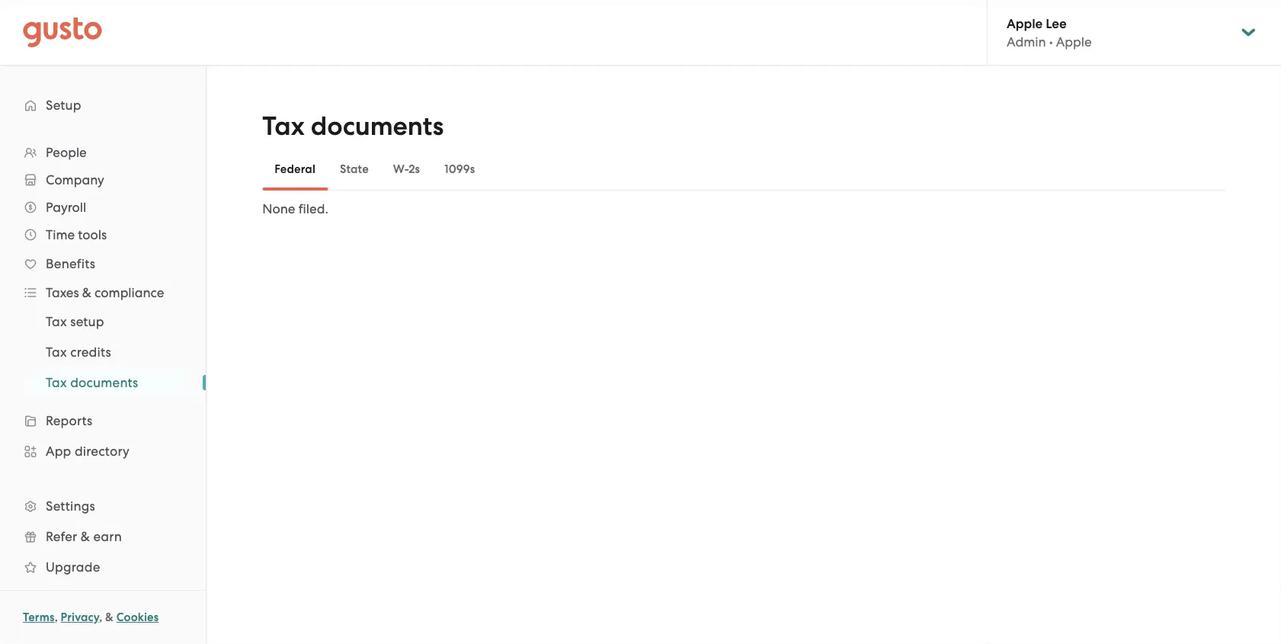 Task type: vqa. For each thing, say whether or not it's contained in the screenshot.
2nd need: from left
no



Task type: locate. For each thing, give the bounding box(es) containing it.
list containing people
[[0, 139, 206, 613]]

list
[[0, 139, 206, 613], [0, 306, 206, 398]]

state button
[[328, 151, 381, 188]]

tax documents down credits
[[46, 375, 138, 390]]

1 list from the top
[[0, 139, 206, 613]]

taxes
[[46, 285, 79, 300]]

2s
[[409, 162, 420, 176]]

& left earn at the left of page
[[81, 529, 90, 544]]

0 horizontal spatial documents
[[70, 375, 138, 390]]

app directory link
[[15, 438, 191, 465]]

taxes & compliance
[[46, 285, 164, 300]]

1 horizontal spatial tax documents
[[262, 111, 444, 142]]

setup
[[70, 314, 104, 329]]

reports link
[[15, 407, 191, 434]]

2 , from the left
[[99, 611, 102, 624]]

filed.
[[299, 201, 328, 216]]

time tools button
[[15, 221, 191, 248]]

federal
[[275, 162, 316, 176]]

terms link
[[23, 611, 55, 624]]

tax documents
[[262, 111, 444, 142], [46, 375, 138, 390]]

terms , privacy , & cookies
[[23, 611, 159, 624]]

w-2s button
[[381, 151, 432, 188]]

2 list from the top
[[0, 306, 206, 398]]

& for compliance
[[82, 285, 91, 300]]

admin
[[1007, 34, 1046, 49]]

& left the cookies
[[105, 611, 114, 624]]

1 , from the left
[[55, 611, 58, 624]]

, left the cookies
[[99, 611, 102, 624]]

1 vertical spatial &
[[81, 529, 90, 544]]

& for earn
[[81, 529, 90, 544]]

benefits link
[[15, 250, 191, 277]]

0 horizontal spatial ,
[[55, 611, 58, 624]]

tax for tax credits link
[[46, 345, 67, 360]]

apple
[[1007, 15, 1043, 31], [1056, 34, 1092, 49]]

none filed.
[[262, 201, 328, 216]]

list containing tax setup
[[0, 306, 206, 398]]

payroll
[[46, 200, 86, 215]]

home image
[[23, 17, 102, 48]]

directory
[[75, 444, 130, 459]]

1099s
[[445, 162, 475, 176]]

w-2s
[[393, 162, 420, 176]]

0 vertical spatial &
[[82, 285, 91, 300]]

1 vertical spatial tax documents
[[46, 375, 138, 390]]

0 vertical spatial documents
[[311, 111, 444, 142]]

1 vertical spatial documents
[[70, 375, 138, 390]]

tax setup link
[[27, 308, 191, 335]]

documents
[[311, 111, 444, 142], [70, 375, 138, 390]]

tax down taxes
[[46, 314, 67, 329]]

tax documents up state button
[[262, 111, 444, 142]]

2 vertical spatial &
[[105, 611, 114, 624]]

company button
[[15, 166, 191, 194]]

apple lee admin • apple
[[1007, 15, 1092, 49]]

tax
[[262, 111, 305, 142], [46, 314, 67, 329], [46, 345, 67, 360], [46, 375, 67, 390]]

documents down tax credits link
[[70, 375, 138, 390]]

& inside dropdown button
[[82, 285, 91, 300]]

, left privacy link
[[55, 611, 58, 624]]

1 horizontal spatial documents
[[311, 111, 444, 142]]

1 horizontal spatial apple
[[1056, 34, 1092, 49]]

1 horizontal spatial ,
[[99, 611, 102, 624]]

& right taxes
[[82, 285, 91, 300]]

&
[[82, 285, 91, 300], [81, 529, 90, 544], [105, 611, 114, 624]]

apple up admin
[[1007, 15, 1043, 31]]

app
[[46, 444, 71, 459]]

0 horizontal spatial tax documents
[[46, 375, 138, 390]]

tax left credits
[[46, 345, 67, 360]]

•
[[1049, 34, 1053, 49]]

federal button
[[262, 151, 328, 188]]

,
[[55, 611, 58, 624], [99, 611, 102, 624]]

1099s button
[[432, 151, 487, 188]]

refer & earn link
[[15, 523, 191, 550]]

apple right •
[[1056, 34, 1092, 49]]

setup link
[[15, 91, 191, 119]]

documents up state button
[[311, 111, 444, 142]]

documents inside gusto navigation element
[[70, 375, 138, 390]]

0 vertical spatial tax documents
[[262, 111, 444, 142]]

tax down 'tax credits'
[[46, 375, 67, 390]]

earn
[[93, 529, 122, 544]]

0 vertical spatial apple
[[1007, 15, 1043, 31]]



Task type: describe. For each thing, give the bounding box(es) containing it.
cookies
[[116, 611, 159, 624]]

company
[[46, 172, 104, 188]]

tax forms tab list
[[262, 148, 1226, 191]]

refer & earn
[[46, 529, 122, 544]]

tax setup
[[46, 314, 104, 329]]

cookies button
[[116, 608, 159, 627]]

settings link
[[15, 492, 191, 520]]

none
[[262, 201, 295, 216]]

people button
[[15, 139, 191, 166]]

setup
[[46, 98, 81, 113]]

credits
[[70, 345, 111, 360]]

time
[[46, 227, 75, 242]]

privacy
[[61, 611, 99, 624]]

tax documents link
[[27, 369, 191, 396]]

reports
[[46, 413, 93, 428]]

payroll button
[[15, 194, 191, 221]]

0 horizontal spatial apple
[[1007, 15, 1043, 31]]

app directory
[[46, 444, 130, 459]]

tax up 'federal'
[[262, 111, 305, 142]]

tax for tax documents link
[[46, 375, 67, 390]]

people
[[46, 145, 87, 160]]

gusto navigation element
[[0, 66, 206, 637]]

upgrade link
[[15, 553, 191, 581]]

1 vertical spatial apple
[[1056, 34, 1092, 49]]

upgrade
[[46, 560, 100, 575]]

refer
[[46, 529, 77, 544]]

tax credits link
[[27, 338, 191, 366]]

terms
[[23, 611, 55, 624]]

lee
[[1046, 15, 1067, 31]]

state
[[340, 162, 369, 176]]

w-
[[393, 162, 409, 176]]

tools
[[78, 227, 107, 242]]

benefits
[[46, 256, 95, 271]]

time tools
[[46, 227, 107, 242]]

taxes & compliance button
[[15, 279, 191, 306]]

settings
[[46, 499, 95, 514]]

privacy link
[[61, 611, 99, 624]]

compliance
[[95, 285, 164, 300]]

tax for tax setup link
[[46, 314, 67, 329]]

tax documents inside tax documents link
[[46, 375, 138, 390]]

tax credits
[[46, 345, 111, 360]]



